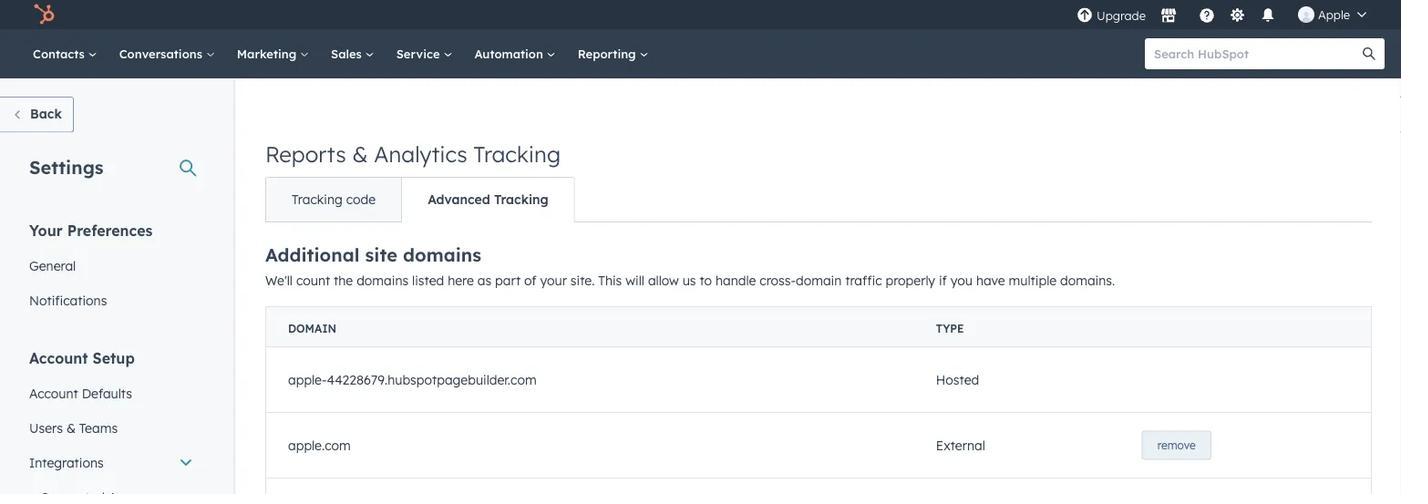 Task type: locate. For each thing, give the bounding box(es) containing it.
1 horizontal spatial &
[[352, 140, 368, 168]]

to
[[700, 273, 712, 289]]

your
[[540, 273, 567, 289]]

this
[[599, 273, 622, 289]]

1 vertical spatial domains
[[357, 273, 409, 289]]

automation link
[[464, 29, 567, 78]]

account for account setup
[[29, 349, 88, 367]]

users
[[29, 420, 63, 436]]

site.
[[571, 273, 595, 289]]

sales
[[331, 46, 365, 61]]

apple
[[1319, 7, 1351, 22]]

navigation
[[265, 177, 575, 223]]

account up users
[[29, 385, 78, 401]]

remove
[[1158, 439, 1196, 452]]

settings link
[[1227, 5, 1249, 24]]

&
[[352, 140, 368, 168], [66, 420, 76, 436]]

tracking code link
[[266, 178, 401, 222]]

traffic
[[846, 273, 882, 289]]

settings
[[29, 155, 104, 178]]

setup
[[93, 349, 135, 367]]

account for account defaults
[[29, 385, 78, 401]]

help button
[[1192, 0, 1223, 29]]

advanced tracking link
[[401, 178, 574, 222]]

we'll
[[265, 273, 293, 289]]

code
[[346, 192, 376, 207]]

conversations
[[119, 46, 206, 61]]

search button
[[1354, 38, 1385, 69]]

cross-
[[760, 273, 796, 289]]

the
[[334, 273, 353, 289]]

general
[[29, 258, 76, 274]]

apple-
[[288, 372, 327, 388]]

tracking
[[474, 140, 561, 168], [292, 192, 343, 207], [494, 192, 549, 207]]

domains down the site
[[357, 273, 409, 289]]

domains
[[403, 244, 482, 266], [357, 273, 409, 289]]

you
[[951, 273, 973, 289]]

tracking right the advanced
[[494, 192, 549, 207]]

0 horizontal spatial &
[[66, 420, 76, 436]]

multiple
[[1009, 273, 1057, 289]]

upgrade image
[[1077, 8, 1094, 24]]

reports
[[265, 140, 346, 168]]

tracking code
[[292, 192, 376, 207]]

reports & analytics tracking
[[265, 140, 561, 168]]

& right users
[[66, 420, 76, 436]]

0 vertical spatial &
[[352, 140, 368, 168]]

advanced tracking
[[428, 192, 549, 207]]

general link
[[18, 249, 204, 283]]

properly
[[886, 273, 936, 289]]

& up code
[[352, 140, 368, 168]]

remove button
[[1143, 431, 1212, 460]]

preferences
[[67, 221, 153, 239]]

reporting
[[578, 46, 640, 61]]

of
[[525, 273, 537, 289]]

0 vertical spatial account
[[29, 349, 88, 367]]

part
[[495, 273, 521, 289]]

search image
[[1363, 47, 1376, 60]]

2 account from the top
[[29, 385, 78, 401]]

tracking up the advanced tracking
[[474, 140, 561, 168]]

as
[[478, 273, 492, 289]]

your preferences element
[[18, 220, 204, 318]]

apple button
[[1288, 0, 1378, 29]]

here
[[448, 273, 474, 289]]

apple-44228679.hubspotpagebuilder.com
[[288, 372, 537, 388]]

account
[[29, 349, 88, 367], [29, 385, 78, 401]]

1 vertical spatial &
[[66, 420, 76, 436]]

1 vertical spatial account
[[29, 385, 78, 401]]

contacts
[[33, 46, 88, 61]]

menu containing apple
[[1075, 0, 1380, 29]]

advanced
[[428, 192, 490, 207]]

automation
[[475, 46, 547, 61]]

upgrade
[[1097, 8, 1146, 23]]

1 account from the top
[[29, 349, 88, 367]]

marketplaces button
[[1150, 0, 1188, 29]]

analytics
[[374, 140, 468, 168]]

marketing link
[[226, 29, 320, 78]]

type
[[936, 322, 964, 336]]

account setup element
[[18, 348, 204, 494]]

account defaults
[[29, 385, 132, 401]]

tracking left code
[[292, 192, 343, 207]]

& inside users & teams link
[[66, 420, 76, 436]]

domains up listed
[[403, 244, 482, 266]]

menu
[[1075, 0, 1380, 29]]

domain
[[796, 273, 842, 289]]

domains.
[[1061, 273, 1116, 289]]

account up account defaults in the left bottom of the page
[[29, 349, 88, 367]]

count
[[296, 273, 330, 289]]

account setup
[[29, 349, 135, 367]]

your preferences
[[29, 221, 153, 239]]



Task type: describe. For each thing, give the bounding box(es) containing it.
additional
[[265, 244, 360, 266]]

integrations button
[[18, 446, 204, 480]]

bob builder image
[[1299, 6, 1315, 23]]

account defaults link
[[18, 376, 204, 411]]

hubspot link
[[22, 4, 68, 26]]

contacts link
[[22, 29, 108, 78]]

handle
[[716, 273, 756, 289]]

us
[[683, 273, 696, 289]]

sales link
[[320, 29, 385, 78]]

teams
[[79, 420, 118, 436]]

back
[[30, 106, 62, 122]]

notifications link
[[18, 283, 204, 318]]

site
[[365, 244, 398, 266]]

tracking inside 'link'
[[292, 192, 343, 207]]

your
[[29, 221, 63, 239]]

marketing
[[237, 46, 300, 61]]

navigation containing tracking code
[[265, 177, 575, 223]]

defaults
[[82, 385, 132, 401]]

notifications button
[[1253, 0, 1284, 29]]

service link
[[385, 29, 464, 78]]

0 vertical spatial domains
[[403, 244, 482, 266]]

apple.com
[[288, 438, 351, 454]]

will
[[626, 273, 645, 289]]

Search HubSpot search field
[[1145, 38, 1369, 69]]

hubspot image
[[33, 4, 55, 26]]

notifications
[[29, 292, 107, 308]]

hosted
[[936, 372, 980, 388]]

integrations
[[29, 455, 104, 471]]

allow
[[648, 273, 679, 289]]

have
[[977, 273, 1006, 289]]

& for analytics
[[352, 140, 368, 168]]

conversations link
[[108, 29, 226, 78]]

external
[[936, 438, 986, 454]]

& for teams
[[66, 420, 76, 436]]

44228679.hubspotpagebuilder.com
[[327, 372, 537, 388]]

back link
[[0, 97, 74, 133]]

service
[[396, 46, 444, 61]]

users & teams
[[29, 420, 118, 436]]

notifications image
[[1260, 8, 1277, 25]]

listed
[[412, 273, 444, 289]]

if
[[939, 273, 947, 289]]

reporting link
[[567, 29, 660, 78]]

domain
[[288, 322, 337, 336]]

help image
[[1199, 8, 1216, 25]]

marketplaces image
[[1161, 8, 1177, 25]]

additional site domains we'll count the domains listed here as part of your site. this will allow us to handle cross-domain traffic properly if you have multiple domains.
[[265, 244, 1116, 289]]

settings image
[[1230, 8, 1246, 24]]

users & teams link
[[18, 411, 204, 446]]



Task type: vqa. For each thing, say whether or not it's contained in the screenshot.
the right property
no



